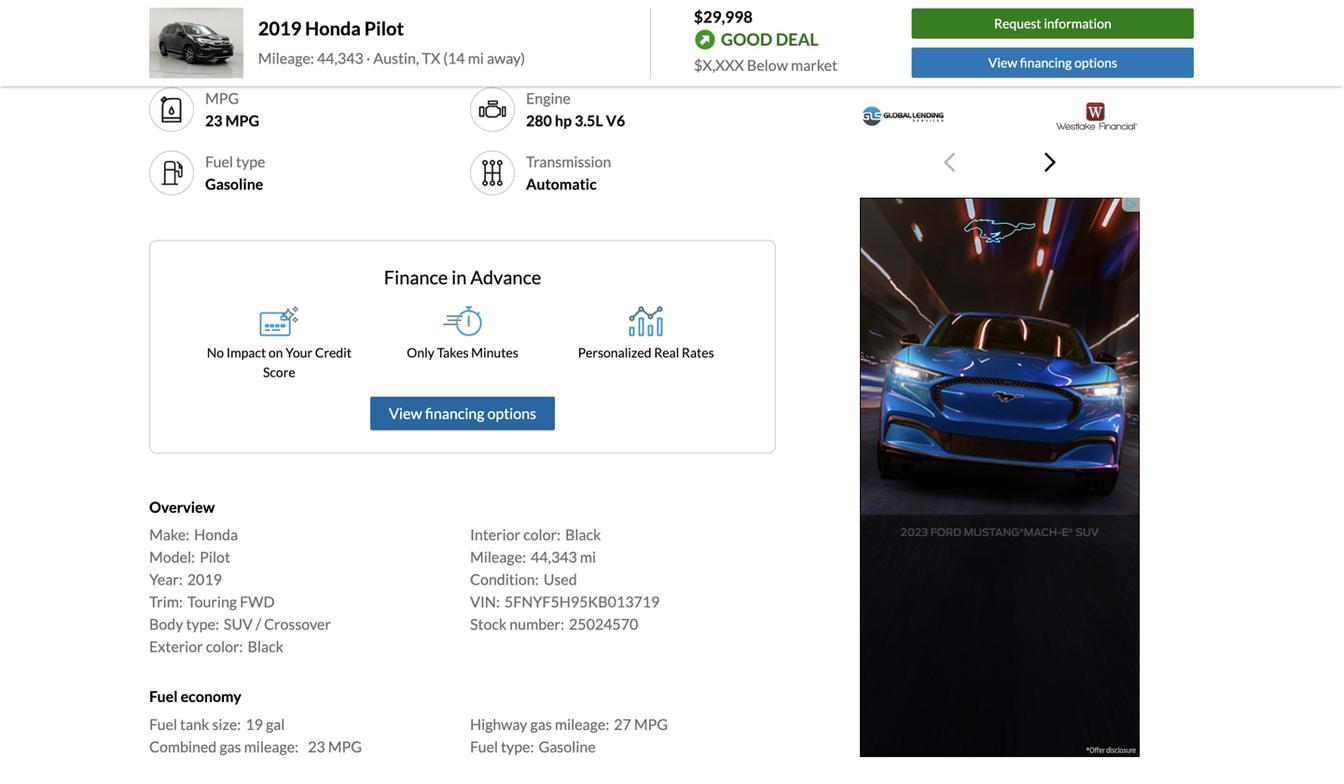 Task type: locate. For each thing, give the bounding box(es) containing it.
0 horizontal spatial 2019
[[187, 571, 222, 589]]

0 vertical spatial 2019
[[258, 17, 302, 40]]

0 horizontal spatial mi
[[468, 49, 484, 67]]

black down "/"
[[248, 638, 284, 656]]

fuel inside fuel tank size: 19 gal combined gas mileage: 23 mpg
[[149, 716, 177, 734]]

0 horizontal spatial exterior
[[149, 638, 203, 656]]

type: down highway
[[501, 738, 534, 756]]

interior
[[470, 526, 521, 544]]

pilot up "austin,"
[[365, 17, 404, 40]]

gas
[[531, 716, 552, 734], [220, 738, 241, 756]]

0 vertical spatial type:
[[186, 616, 219, 634]]

1 vertical spatial 2019
[[187, 571, 222, 589]]

gasoline inside the highway gas mileage: 27 mpg fuel type: gasoline
[[539, 738, 596, 756]]

0 vertical spatial 44,343
[[317, 49, 364, 67]]

view
[[989, 55, 1018, 70], [389, 405, 422, 423]]

view financing options button
[[912, 48, 1194, 78], [370, 397, 555, 431]]

options
[[1075, 55, 1118, 70], [488, 405, 537, 423]]

color: right interior
[[524, 526, 561, 544]]

exterior
[[205, 26, 259, 44], [149, 638, 203, 656]]

overview
[[149, 498, 215, 516]]

honda inside make: honda model: pilot year: 2019 trim: touring fwd body type: suv / crossover exterior color: black
[[194, 526, 238, 544]]

fuel for fuel tank size: 19 gal combined gas mileage: 23 mpg
[[149, 716, 177, 734]]

black up used
[[565, 526, 601, 544]]

mileage: down interior
[[470, 548, 526, 567]]

gas down size:
[[220, 738, 241, 756]]

honda down overview
[[194, 526, 238, 544]]

2019
[[258, 17, 302, 40], [187, 571, 222, 589]]

automatic
[[526, 175, 597, 193]]

1 vertical spatial honda
[[194, 526, 238, 544]]

color:
[[524, 526, 561, 544], [206, 638, 243, 656]]

mileage: inside 2019 honda pilot mileage: 44,343 · austin, tx (14 mi away)
[[258, 49, 314, 67]]

request
[[995, 16, 1042, 31]]

2019 inside make: honda model: pilot year: 2019 trim: touring fwd body type: suv / crossover exterior color: black
[[187, 571, 222, 589]]

fuel up combined
[[149, 716, 177, 734]]

fuel left "economy"
[[149, 688, 178, 706]]

1 horizontal spatial pilot
[[365, 17, 404, 40]]

combined
[[149, 738, 217, 756]]

fuel tank size: 19 gal combined gas mileage: 23 mpg
[[149, 716, 362, 756]]

1 horizontal spatial mileage:
[[555, 716, 610, 734]]

black inside interior color: black mileage: 44,343 mi condition: used vin: 5fnyf5h95kb013719 stock number: 25024570
[[565, 526, 601, 544]]

0 horizontal spatial 44,343
[[317, 49, 364, 67]]

gal
[[266, 716, 285, 734]]

0 horizontal spatial view
[[389, 405, 422, 423]]

mileage: down color
[[258, 49, 314, 67]]

interior color: black mileage: 44,343 mi condition: used vin: 5fnyf5h95kb013719 stock number: 25024570
[[470, 526, 660, 634]]

honda for model:
[[194, 526, 238, 544]]

financing down the "no"
[[1020, 55, 1072, 70]]

1 vertical spatial 44,343
[[531, 548, 577, 567]]

honda inside 2019 honda pilot mileage: 44,343 · austin, tx (14 mi away)
[[305, 17, 361, 40]]

score.
[[979, 56, 1022, 76]]

2019 honda pilot mileage: 44,343 · austin, tx (14 mi away)
[[258, 17, 525, 67]]

fuel down highway
[[470, 738, 498, 756]]

0 vertical spatial black
[[205, 48, 242, 66]]

0 vertical spatial financing
[[917, 32, 982, 51]]

1 horizontal spatial mileage:
[[470, 548, 526, 567]]

touring
[[187, 593, 237, 611]]

type
[[236, 153, 265, 171]]

0 vertical spatial mileage:
[[555, 716, 610, 734]]

27
[[614, 716, 632, 734]]

1 vertical spatial gasoline
[[539, 738, 596, 756]]

0 vertical spatial exterior
[[205, 26, 259, 44]]

exterior color black
[[205, 26, 295, 66]]

1 horizontal spatial 44,343
[[531, 548, 577, 567]]

0 horizontal spatial financing
[[425, 405, 485, 423]]

view down with
[[989, 55, 1018, 70]]

view financing options down only takes minutes
[[389, 405, 537, 423]]

0 horizontal spatial 23
[[205, 112, 223, 130]]

2019 up touring on the bottom left of page
[[187, 571, 222, 589]]

0 vertical spatial view financing options
[[989, 55, 1118, 70]]

2019 right 2019 honda pilot 'image'
[[258, 17, 302, 40]]

2 horizontal spatial black
[[565, 526, 601, 544]]

1 vertical spatial type:
[[501, 738, 534, 756]]

qualify
[[840, 32, 889, 51]]

pilot inside 2019 honda pilot mileage: 44,343 · austin, tx (14 mi away)
[[365, 17, 404, 40]]

23 inside mpg 23 mpg
[[205, 112, 223, 130]]

44,343 inside interior color: black mileage: 44,343 mi condition: used vin: 5fnyf5h95kb013719 stock number: 25024570
[[531, 548, 577, 567]]

mi up 5fnyf5h95kb013719
[[580, 548, 596, 567]]

0 vertical spatial view financing options button
[[912, 48, 1194, 78]]

type: down touring on the bottom left of page
[[186, 616, 219, 634]]

with
[[985, 32, 1018, 51]]

make:
[[149, 526, 190, 544]]

0 vertical spatial pilot
[[365, 17, 404, 40]]

options down minutes
[[488, 405, 537, 423]]

pilot right model:
[[200, 548, 230, 567]]

1 horizontal spatial view financing options button
[[912, 48, 1194, 78]]

fuel type gasoline
[[205, 153, 265, 193]]

minutes
[[471, 345, 519, 361]]

1 horizontal spatial gas
[[531, 716, 552, 734]]

black inside exterior color black
[[205, 48, 242, 66]]

44,343
[[317, 49, 364, 67], [531, 548, 577, 567]]

0 vertical spatial gasoline
[[205, 175, 263, 193]]

0 vertical spatial options
[[1075, 55, 1118, 70]]

0 vertical spatial mileage:
[[258, 49, 314, 67]]

mileage: left 27
[[555, 716, 610, 734]]

mpg image
[[157, 95, 187, 125]]

tank
[[180, 716, 209, 734]]

0 vertical spatial gas
[[531, 716, 552, 734]]

options down to
[[1075, 55, 1118, 70]]

1 vertical spatial mi
[[580, 548, 596, 567]]

personalized real rates
[[578, 345, 714, 361]]

honda for pilot
[[305, 17, 361, 40]]

highway
[[470, 716, 528, 734]]

honda right color
[[305, 17, 361, 40]]

1 vertical spatial view financing options button
[[370, 397, 555, 431]]

information
[[1044, 16, 1112, 31]]

mileage:
[[555, 716, 610, 734], [244, 738, 299, 756]]

0 horizontal spatial honda
[[194, 526, 238, 544]]

market
[[791, 56, 838, 74]]

1 horizontal spatial view
[[989, 55, 1018, 70]]

view down 'only'
[[389, 405, 422, 423]]

no
[[207, 345, 224, 361]]

1 horizontal spatial exterior
[[205, 26, 259, 44]]

mileage: down gal
[[244, 738, 299, 756]]

black up mpg 23 mpg at the top left
[[205, 48, 242, 66]]

mileage: inside interior color: black mileage: 44,343 mi condition: used vin: 5fnyf5h95kb013719 stock number: 25024570
[[470, 548, 526, 567]]

transmission image
[[478, 158, 508, 188]]

mileage: inside fuel tank size: 19 gal combined gas mileage: 23 mpg
[[244, 738, 299, 756]]

1 horizontal spatial gasoline
[[539, 738, 596, 756]]

to
[[1094, 32, 1109, 51]]

mpg
[[205, 89, 239, 107], [225, 112, 260, 130], [634, 716, 668, 734], [328, 738, 362, 756]]

vin:
[[470, 593, 500, 611]]

only
[[407, 345, 435, 361]]

no impact on your credit score
[[207, 345, 352, 380]]

financing
[[917, 32, 982, 51], [1020, 55, 1072, 70], [425, 405, 485, 423]]

mi inside interior color: black mileage: 44,343 mi condition: used vin: 5fnyf5h95kb013719 stock number: 25024570
[[580, 548, 596, 567]]

mi right (14
[[468, 49, 484, 67]]

color: down suv
[[206, 638, 243, 656]]

44,343 for color:
[[531, 548, 577, 567]]

1 vertical spatial 23
[[308, 738, 325, 756]]

fuel type image
[[157, 158, 187, 188]]

fuel inside fuel type gasoline
[[205, 153, 233, 171]]

1 horizontal spatial color:
[[524, 526, 561, 544]]

mileage: inside the highway gas mileage: 27 mpg fuel type: gasoline
[[555, 716, 610, 734]]

1 horizontal spatial mi
[[580, 548, 596, 567]]

1 vertical spatial pilot
[[200, 548, 230, 567]]

1 horizontal spatial 23
[[308, 738, 325, 756]]

fuel left type
[[205, 153, 233, 171]]

44,343 up used
[[531, 548, 577, 567]]

0 horizontal spatial pilot
[[200, 548, 230, 567]]

0 vertical spatial 23
[[205, 112, 223, 130]]

5fnyf5h95kb013719
[[505, 593, 660, 611]]

0 horizontal spatial color:
[[206, 638, 243, 656]]

pilot inside make: honda model: pilot year: 2019 trim: touring fwd body type: suv / crossover exterior color: black
[[200, 548, 230, 567]]

0 horizontal spatial type:
[[186, 616, 219, 634]]

(14
[[443, 49, 465, 67]]

financing inside 'pre-qualify for financing with no impact to your credit score.'
[[917, 32, 982, 51]]

0 vertical spatial honda
[[305, 17, 361, 40]]

1 vertical spatial black
[[565, 526, 601, 544]]

0 vertical spatial view
[[989, 55, 1018, 70]]

$x,xxx below market
[[694, 56, 838, 74]]

1 vertical spatial mileage:
[[244, 738, 299, 756]]

financing right for
[[917, 32, 982, 51]]

fwd
[[240, 593, 275, 611]]

1 horizontal spatial black
[[248, 638, 284, 656]]

1 vertical spatial gas
[[220, 738, 241, 756]]

exterior inside make: honda model: pilot year: 2019 trim: touring fwd body type: suv / crossover exterior color: black
[[149, 638, 203, 656]]

1 vertical spatial mileage:
[[470, 548, 526, 567]]

economy
[[181, 688, 241, 706]]

view financing options down the impact
[[989, 55, 1118, 70]]

2 vertical spatial black
[[248, 638, 284, 656]]

0 horizontal spatial mileage:
[[244, 738, 299, 756]]

exterior left color
[[205, 26, 259, 44]]

0 horizontal spatial mileage:
[[258, 49, 314, 67]]

44,343 left ·
[[317, 49, 364, 67]]

1 horizontal spatial honda
[[305, 17, 361, 40]]

1 horizontal spatial type:
[[501, 738, 534, 756]]

pre-qualify for financing with no impact to your credit score.
[[809, 32, 1191, 76]]

1 vertical spatial exterior
[[149, 638, 203, 656]]

size:
[[212, 716, 241, 734]]

0 horizontal spatial options
[[488, 405, 537, 423]]

highway gas mileage: 27 mpg fuel type: gasoline
[[470, 716, 668, 756]]

0 vertical spatial mi
[[468, 49, 484, 67]]

financing down takes
[[425, 405, 485, 423]]

2 horizontal spatial financing
[[1020, 55, 1072, 70]]

mi
[[468, 49, 484, 67], [580, 548, 596, 567]]

1 vertical spatial color:
[[206, 638, 243, 656]]

gasoline
[[205, 175, 263, 193], [539, 738, 596, 756]]

exterior down body
[[149, 638, 203, 656]]

chevron left image
[[944, 151, 956, 173]]

type: inside make: honda model: pilot year: 2019 trim: touring fwd body type: suv / crossover exterior color: black
[[186, 616, 219, 634]]

exterior color image
[[157, 31, 187, 61]]

0 horizontal spatial view financing options
[[389, 405, 537, 423]]

away)
[[487, 49, 525, 67]]

view financing options button down request information button
[[912, 48, 1194, 78]]

type:
[[186, 616, 219, 634], [501, 738, 534, 756]]

make: honda model: pilot year: 2019 trim: touring fwd body type: suv / crossover exterior color: black
[[149, 526, 331, 656]]

0 horizontal spatial gasoline
[[205, 175, 263, 193]]

44,343 inside 2019 honda pilot mileage: 44,343 · austin, tx (14 mi away)
[[317, 49, 364, 67]]

pilot
[[365, 17, 404, 40], [200, 548, 230, 567]]

0 vertical spatial color:
[[524, 526, 561, 544]]

gas inside the highway gas mileage: 27 mpg fuel type: gasoline
[[531, 716, 552, 734]]

for
[[893, 32, 914, 51]]

0 horizontal spatial gas
[[220, 738, 241, 756]]

type: inside the highway gas mileage: 27 mpg fuel type: gasoline
[[501, 738, 534, 756]]

1 horizontal spatial financing
[[917, 32, 982, 51]]

number:
[[510, 616, 565, 634]]

mpg inside fuel tank size: 19 gal combined gas mileage: 23 mpg
[[328, 738, 362, 756]]

·
[[366, 49, 371, 67]]

$x,xxx
[[694, 56, 744, 74]]

transmission
[[526, 153, 611, 171]]

0 horizontal spatial black
[[205, 48, 242, 66]]

stock
[[470, 616, 507, 634]]

1 horizontal spatial 2019
[[258, 17, 302, 40]]

gas right highway
[[531, 716, 552, 734]]

view financing options button down only takes minutes
[[370, 397, 555, 431]]

view financing options
[[989, 55, 1118, 70], [389, 405, 537, 423]]

23
[[205, 112, 223, 130], [308, 738, 325, 756]]

fuel inside the highway gas mileage: 27 mpg fuel type: gasoline
[[470, 738, 498, 756]]



Task type: vqa. For each thing, say whether or not it's contained in the screenshot.


Task type: describe. For each thing, give the bounding box(es) containing it.
on
[[269, 345, 283, 361]]

rates
[[682, 345, 714, 361]]

mileage: for interior
[[470, 548, 526, 567]]

0 horizontal spatial view financing options button
[[370, 397, 555, 431]]

good
[[721, 29, 773, 50]]

exterior inside exterior color black
[[205, 26, 259, 44]]

black for color
[[205, 48, 242, 66]]

trim:
[[149, 593, 183, 611]]

deal
[[776, 29, 819, 50]]

impact
[[227, 345, 266, 361]]

black for color:
[[565, 526, 601, 544]]

score
[[263, 364, 296, 380]]

only takes minutes
[[407, 345, 519, 361]]

fuel economy
[[149, 688, 241, 706]]

$29,998
[[694, 7, 753, 26]]

1 vertical spatial options
[[488, 405, 537, 423]]

engine 280 hp 3.5l v6
[[526, 89, 626, 130]]

280
[[526, 112, 552, 130]]

gas inside fuel tank size: 19 gal combined gas mileage: 23 mpg
[[220, 738, 241, 756]]

2019 honda pilot image
[[149, 8, 243, 79]]

crossover
[[264, 616, 331, 634]]

color
[[262, 26, 295, 44]]

mileage: for 2019
[[258, 49, 314, 67]]

transmission automatic
[[526, 153, 611, 193]]

advertisement region
[[860, 198, 1140, 758]]

your
[[1113, 32, 1146, 51]]

condition:
[[470, 571, 539, 589]]

1 vertical spatial view
[[389, 405, 422, 423]]

credit
[[1149, 32, 1191, 51]]

model:
[[149, 548, 195, 567]]

mi inside 2019 honda pilot mileage: 44,343 · austin, tx (14 mi away)
[[468, 49, 484, 67]]

1 vertical spatial financing
[[1020, 55, 1072, 70]]

request information button
[[912, 9, 1194, 39]]

in
[[452, 266, 467, 289]]

your
[[286, 345, 313, 361]]

3.5l
[[575, 112, 603, 130]]

25024570
[[569, 616, 639, 634]]

body
[[149, 616, 183, 634]]

engine
[[526, 89, 571, 107]]

credit
[[315, 345, 352, 361]]

mpg inside the highway gas mileage: 27 mpg fuel type: gasoline
[[634, 716, 668, 734]]

engine image
[[478, 95, 508, 125]]

fuel for fuel economy
[[149, 688, 178, 706]]

color: inside interior color: black mileage: 44,343 mi condition: used vin: 5fnyf5h95kb013719 stock number: 25024570
[[524, 526, 561, 544]]

request information
[[995, 16, 1112, 31]]

mpg 23 mpg
[[205, 89, 260, 130]]

good deal
[[721, 29, 819, 50]]

interior color image
[[478, 31, 508, 61]]

/
[[256, 616, 261, 634]]

19
[[246, 716, 263, 734]]

1 vertical spatial view financing options
[[389, 405, 537, 423]]

1 horizontal spatial options
[[1075, 55, 1118, 70]]

gasoline inside fuel type gasoline
[[205, 175, 263, 193]]

23 inside fuel tank size: 19 gal combined gas mileage: 23 mpg
[[308, 738, 325, 756]]

black inside make: honda model: pilot year: 2019 trim: touring fwd body type: suv / crossover exterior color: black
[[248, 638, 284, 656]]

impact
[[1042, 32, 1091, 51]]

finance
[[384, 266, 448, 289]]

austin,
[[373, 49, 419, 67]]

1 horizontal spatial view financing options
[[989, 55, 1118, 70]]

real
[[654, 345, 680, 361]]

44,343 for honda
[[317, 49, 364, 67]]

chevron right image
[[1045, 151, 1056, 173]]

tx
[[422, 49, 441, 67]]

advance
[[471, 266, 542, 289]]

color: inside make: honda model: pilot year: 2019 trim: touring fwd body type: suv / crossover exterior color: black
[[206, 638, 243, 656]]

below
[[747, 56, 788, 74]]

v6
[[606, 112, 626, 130]]

no
[[1021, 32, 1039, 51]]

takes
[[437, 345, 469, 361]]

used
[[544, 571, 577, 589]]

2 vertical spatial financing
[[425, 405, 485, 423]]

hp
[[555, 112, 572, 130]]

finance in advance
[[384, 266, 542, 289]]

year:
[[149, 571, 183, 589]]

suv
[[224, 616, 253, 634]]

pre-qualify for financing with no impact to your credit score. button
[[806, 21, 1194, 190]]

pre-
[[809, 32, 840, 51]]

fuel for fuel type gasoline
[[205, 153, 233, 171]]

personalized
[[578, 345, 652, 361]]

2019 inside 2019 honda pilot mileage: 44,343 · austin, tx (14 mi away)
[[258, 17, 302, 40]]



